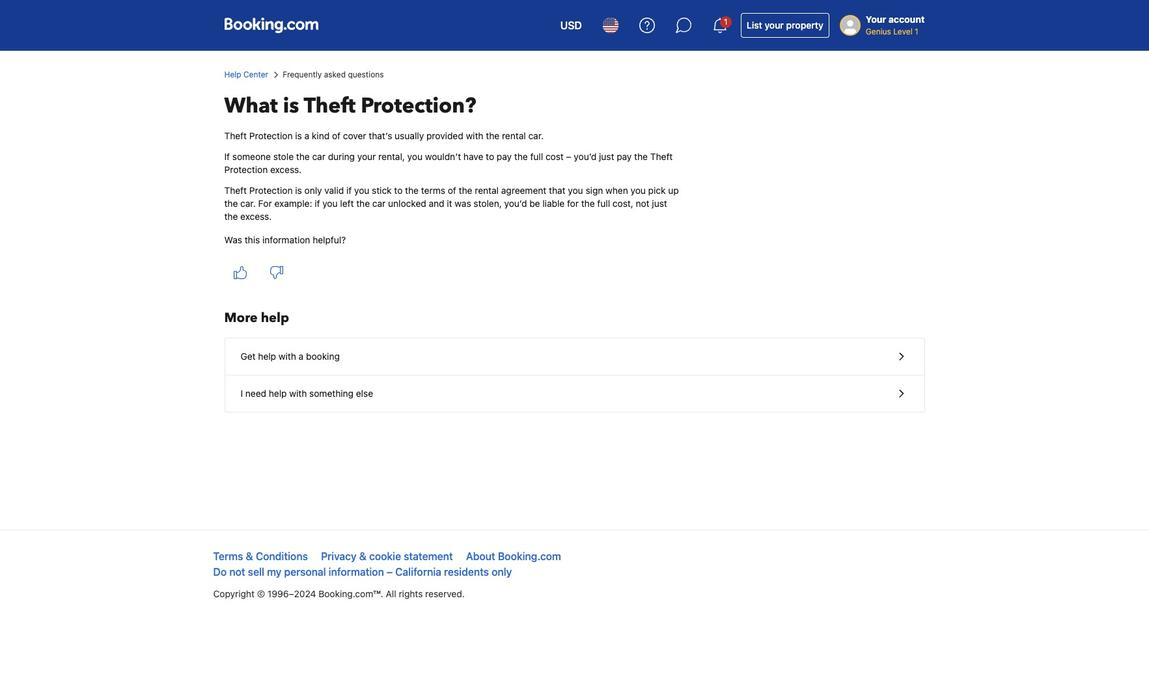 Task type: vqa. For each thing, say whether or not it's contained in the screenshot.
the Your details
no



Task type: locate. For each thing, give the bounding box(es) containing it.
theft inside if someone stole the car during your rental, you wouldn't have to pay the full cost – you'd just pay the theft protection excess.
[[650, 151, 673, 162]]

& up do not sell my personal information – california residents only link
[[359, 551, 367, 562]]

– down privacy & cookie statement link
[[387, 566, 393, 578]]

©
[[257, 589, 265, 600]]

kind
[[312, 130, 330, 141]]

terms & conditions
[[213, 551, 308, 562]]

that's
[[369, 130, 392, 141]]

0 vertical spatial help
[[261, 309, 289, 327]]

if
[[224, 151, 230, 162]]

1 pay from the left
[[497, 151, 512, 162]]

list your property link
[[741, 13, 829, 38]]

to up unlocked
[[394, 185, 403, 196]]

you
[[407, 151, 423, 162], [354, 185, 369, 196], [568, 185, 583, 196], [631, 185, 646, 196], [322, 198, 338, 209]]

0 horizontal spatial of
[[332, 130, 340, 141]]

that
[[549, 185, 565, 196]]

car. up the 'agreement'
[[528, 130, 544, 141]]

1 right level
[[915, 27, 918, 36]]

1 vertical spatial information
[[329, 566, 384, 578]]

– right cost
[[566, 151, 571, 162]]

0 horizontal spatial car.
[[240, 198, 256, 209]]

full down sign
[[597, 198, 610, 209]]

just down pick
[[652, 198, 667, 209]]

1 horizontal spatial full
[[597, 198, 610, 209]]

not right do
[[229, 566, 245, 578]]

0 vertical spatial is
[[283, 92, 299, 120]]

car inside if someone stole the car during your rental, you wouldn't have to pay the full cost – you'd just pay the theft protection excess.
[[312, 151, 325, 162]]

0 horizontal spatial full
[[530, 151, 543, 162]]

a left kind
[[304, 130, 309, 141]]

1 horizontal spatial you'd
[[574, 151, 597, 162]]

0 vertical spatial car
[[312, 151, 325, 162]]

1 & from the left
[[246, 551, 253, 562]]

& up sell
[[246, 551, 253, 562]]

theft
[[304, 92, 356, 120], [224, 130, 247, 141], [650, 151, 673, 162], [224, 185, 247, 196]]

you'd down the 'agreement'
[[504, 198, 527, 209]]

booking.com™.
[[319, 589, 383, 600]]

about booking.com link
[[466, 551, 561, 562]]

help center button
[[224, 69, 268, 81]]

protection up stole
[[249, 130, 293, 141]]

1 horizontal spatial if
[[346, 185, 352, 196]]

frequently asked questions
[[283, 70, 384, 79]]

– inside about booking.com do not sell my personal information – california residents only
[[387, 566, 393, 578]]

0 vertical spatial just
[[599, 151, 614, 162]]

protection down someone
[[224, 164, 268, 175]]

just inside if someone stole the car during your rental, you wouldn't have to pay the full cost – you'd just pay the theft protection excess.
[[599, 151, 614, 162]]

excess. inside if someone stole the car during your rental, you wouldn't have to pay the full cost – you'd just pay the theft protection excess.
[[270, 164, 302, 175]]

1 horizontal spatial pay
[[617, 151, 632, 162]]

0 vertical spatial protection
[[249, 130, 293, 141]]

about booking.com do not sell my personal information – california residents only
[[213, 551, 561, 578]]

0 horizontal spatial only
[[304, 185, 322, 196]]

1 vertical spatial car.
[[240, 198, 256, 209]]

0 horizontal spatial you'd
[[504, 198, 527, 209]]

1 horizontal spatial a
[[304, 130, 309, 141]]

to
[[486, 151, 494, 162], [394, 185, 403, 196]]

rental
[[502, 130, 526, 141], [475, 185, 499, 196]]

0 horizontal spatial information
[[262, 234, 310, 245]]

you up for
[[568, 185, 583, 196]]

0 vertical spatial –
[[566, 151, 571, 162]]

rental up the 'agreement'
[[502, 130, 526, 141]]

1 vertical spatial you'd
[[504, 198, 527, 209]]

1 vertical spatial excess.
[[240, 211, 272, 222]]

privacy & cookie statement
[[321, 551, 453, 562]]

stick
[[372, 185, 392, 196]]

unlocked
[[388, 198, 426, 209]]

0 horizontal spatial pay
[[497, 151, 512, 162]]

1 horizontal spatial 1
[[915, 27, 918, 36]]

1 horizontal spatial car
[[372, 198, 386, 209]]

full inside if someone stole the car during your rental, you wouldn't have to pay the full cost – you'd just pay the theft protection excess.
[[530, 151, 543, 162]]

with up have
[[466, 130, 483, 141]]

level
[[893, 27, 913, 36]]

&
[[246, 551, 253, 562], [359, 551, 367, 562]]

information up "booking.com™."
[[329, 566, 384, 578]]

1 vertical spatial car
[[372, 198, 386, 209]]

1 vertical spatial of
[[448, 185, 456, 196]]

help for get
[[258, 351, 276, 362]]

0 vertical spatial only
[[304, 185, 322, 196]]

1 horizontal spatial &
[[359, 551, 367, 562]]

1 vertical spatial a
[[299, 351, 304, 362]]

what is theft protection?
[[224, 92, 476, 120]]

0 horizontal spatial not
[[229, 566, 245, 578]]

not down pick
[[636, 198, 649, 209]]

a for kind
[[304, 130, 309, 141]]

you'd inside theft protection is only valid if you stick to the terms of the rental agreement that you sign when you pick up the car. for example: if you left the car unlocked and it was stolen, you'd be liable for the full cost, not just the excess.
[[504, 198, 527, 209]]

if right example:
[[315, 198, 320, 209]]

0 vertical spatial if
[[346, 185, 352, 196]]

pay up when
[[617, 151, 632, 162]]

stolen,
[[474, 198, 502, 209]]

of inside theft protection is only valid if you stick to the terms of the rental agreement that you sign when you pick up the car. for example: if you left the car unlocked and it was stolen, you'd be liable for the full cost, not just the excess.
[[448, 185, 456, 196]]

0 vertical spatial not
[[636, 198, 649, 209]]

0 horizontal spatial to
[[394, 185, 403, 196]]

pay right have
[[497, 151, 512, 162]]

theft inside theft protection is only valid if you stick to the terms of the rental agreement that you sign when you pick up the car. for example: if you left the car unlocked and it was stolen, you'd be liable for the full cost, not just the excess.
[[224, 185, 247, 196]]

genius
[[866, 27, 891, 36]]

1 vertical spatial protection
[[224, 164, 268, 175]]

if up left
[[346, 185, 352, 196]]

your
[[765, 20, 784, 31], [357, 151, 376, 162]]

is
[[283, 92, 299, 120], [295, 130, 302, 141], [295, 185, 302, 196]]

not
[[636, 198, 649, 209], [229, 566, 245, 578]]

car.
[[528, 130, 544, 141], [240, 198, 256, 209]]

0 vertical spatial full
[[530, 151, 543, 162]]

conditions
[[256, 551, 308, 562]]

1 vertical spatial just
[[652, 198, 667, 209]]

protection?
[[361, 92, 476, 120]]

statement
[[404, 551, 453, 562]]

0 vertical spatial to
[[486, 151, 494, 162]]

rental up stolen,
[[475, 185, 499, 196]]

you'd right cost
[[574, 151, 597, 162]]

1 horizontal spatial your
[[765, 20, 784, 31]]

help right get
[[258, 351, 276, 362]]

1 horizontal spatial not
[[636, 198, 649, 209]]

theft up pick
[[650, 151, 673, 162]]

–
[[566, 151, 571, 162], [387, 566, 393, 578]]

only
[[304, 185, 322, 196], [492, 566, 512, 578]]

wouldn't
[[425, 151, 461, 162]]

pick
[[648, 185, 666, 196]]

full left cost
[[530, 151, 543, 162]]

car down kind
[[312, 151, 325, 162]]

your right list
[[765, 20, 784, 31]]

center
[[243, 70, 268, 79]]

terms
[[213, 551, 243, 562]]

1 vertical spatial your
[[357, 151, 376, 162]]

1 horizontal spatial information
[[329, 566, 384, 578]]

1 vertical spatial to
[[394, 185, 403, 196]]

you down usually
[[407, 151, 423, 162]]

0 horizontal spatial –
[[387, 566, 393, 578]]

0 vertical spatial a
[[304, 130, 309, 141]]

help right need
[[269, 388, 287, 399]]

0 vertical spatial you'd
[[574, 151, 597, 162]]

1 inside the "your account genius level 1"
[[915, 27, 918, 36]]

more help
[[224, 309, 289, 327]]

0 vertical spatial car.
[[528, 130, 544, 141]]

1 inside button
[[724, 17, 728, 27]]

get help with a booking
[[241, 351, 340, 362]]

0 horizontal spatial car
[[312, 151, 325, 162]]

only left valid
[[304, 185, 322, 196]]

1 horizontal spatial just
[[652, 198, 667, 209]]

is up example:
[[295, 185, 302, 196]]

1 vertical spatial –
[[387, 566, 393, 578]]

information right this at the top left of the page
[[262, 234, 310, 245]]

1 horizontal spatial –
[[566, 151, 571, 162]]

california
[[395, 566, 441, 578]]

do not sell my personal information – california residents only link
[[213, 566, 512, 578]]

theft up if in the left of the page
[[224, 130, 247, 141]]

1 vertical spatial not
[[229, 566, 245, 578]]

with left the something
[[289, 388, 307, 399]]

sell
[[248, 566, 264, 578]]

0 horizontal spatial your
[[357, 151, 376, 162]]

1 vertical spatial only
[[492, 566, 512, 578]]

of right kind
[[332, 130, 340, 141]]

0 horizontal spatial rental
[[475, 185, 499, 196]]

1
[[724, 17, 728, 27], [915, 27, 918, 36]]

0 vertical spatial excess.
[[270, 164, 302, 175]]

excess. down for
[[240, 211, 272, 222]]

privacy & cookie statement link
[[321, 551, 453, 562]]

car inside theft protection is only valid if you stick to the terms of the rental agreement that you sign when you pick up the car. for example: if you left the car unlocked and it was stolen, you'd be liable for the full cost, not just the excess.
[[372, 198, 386, 209]]

agreement
[[501, 185, 546, 196]]

a left booking
[[299, 351, 304, 362]]

your
[[866, 14, 886, 25]]

0 horizontal spatial 1
[[724, 17, 728, 27]]

you'd
[[574, 151, 597, 162], [504, 198, 527, 209]]

you'd inside if someone stole the car during your rental, you wouldn't have to pay the full cost – you'd just pay the theft protection excess.
[[574, 151, 597, 162]]

and
[[429, 198, 444, 209]]

0 horizontal spatial just
[[599, 151, 614, 162]]

1 horizontal spatial car.
[[528, 130, 544, 141]]

with
[[466, 130, 483, 141], [279, 351, 296, 362], [289, 388, 307, 399]]

is inside theft protection is only valid if you stick to the terms of the rental agreement that you sign when you pick up the car. for example: if you left the car unlocked and it was stolen, you'd be liable for the full cost, not just the excess.
[[295, 185, 302, 196]]

excess.
[[270, 164, 302, 175], [240, 211, 272, 222]]

was
[[455, 198, 471, 209]]

1 vertical spatial is
[[295, 130, 302, 141]]

with left booking
[[279, 351, 296, 362]]

car down stick
[[372, 198, 386, 209]]

list
[[747, 20, 762, 31]]

to right have
[[486, 151, 494, 162]]

1 vertical spatial help
[[258, 351, 276, 362]]

2 & from the left
[[359, 551, 367, 562]]

2 vertical spatial protection
[[249, 185, 293, 196]]

asked
[[324, 70, 346, 79]]

helpful?
[[313, 234, 346, 245]]

1 horizontal spatial to
[[486, 151, 494, 162]]

help right more
[[261, 309, 289, 327]]

2 vertical spatial is
[[295, 185, 302, 196]]

car. left for
[[240, 198, 256, 209]]

0 horizontal spatial &
[[246, 551, 253, 562]]

car. inside theft protection is only valid if you stick to the terms of the rental agreement that you sign when you pick up the car. for example: if you left the car unlocked and it was stolen, you'd be liable for the full cost, not just the excess.
[[240, 198, 256, 209]]

car
[[312, 151, 325, 162], [372, 198, 386, 209]]

someone
[[232, 151, 271, 162]]

is left kind
[[295, 130, 302, 141]]

0 horizontal spatial if
[[315, 198, 320, 209]]

0 vertical spatial information
[[262, 234, 310, 245]]

is down 'frequently' on the left of the page
[[283, 92, 299, 120]]

personal
[[284, 566, 326, 578]]

protection inside theft protection is only valid if you stick to the terms of the rental agreement that you sign when you pick up the car. for example: if you left the car unlocked and it was stolen, you'd be liable for the full cost, not just the excess.
[[249, 185, 293, 196]]

just up when
[[599, 151, 614, 162]]

0 horizontal spatial a
[[299, 351, 304, 362]]

1 horizontal spatial rental
[[502, 130, 526, 141]]

a inside button
[[299, 351, 304, 362]]

do
[[213, 566, 227, 578]]

your down the cover on the top of the page
[[357, 151, 376, 162]]

1 horizontal spatial of
[[448, 185, 456, 196]]

of up 'it'
[[448, 185, 456, 196]]

a for booking
[[299, 351, 304, 362]]

1 vertical spatial full
[[597, 198, 610, 209]]

theft down if in the left of the page
[[224, 185, 247, 196]]

was this information helpful?
[[224, 234, 346, 245]]

1 horizontal spatial only
[[492, 566, 512, 578]]

1 left list
[[724, 17, 728, 27]]

protection up for
[[249, 185, 293, 196]]

if
[[346, 185, 352, 196], [315, 198, 320, 209]]

full
[[530, 151, 543, 162], [597, 198, 610, 209]]

residents
[[444, 566, 489, 578]]

valid
[[324, 185, 344, 196]]

the
[[486, 130, 499, 141], [296, 151, 310, 162], [514, 151, 528, 162], [634, 151, 648, 162], [405, 185, 419, 196], [459, 185, 472, 196], [224, 198, 238, 209], [356, 198, 370, 209], [581, 198, 595, 209], [224, 211, 238, 222]]

1 vertical spatial rental
[[475, 185, 499, 196]]

only down about booking.com link
[[492, 566, 512, 578]]

excess. down stole
[[270, 164, 302, 175]]



Task type: describe. For each thing, give the bounding box(es) containing it.
just inside theft protection is only valid if you stick to the terms of the rental agreement that you sign when you pick up the car. for example: if you left the car unlocked and it was stolen, you'd be liable for the full cost, not just the excess.
[[652, 198, 667, 209]]

be
[[529, 198, 540, 209]]

list your property
[[747, 20, 823, 31]]

cost,
[[613, 198, 633, 209]]

for
[[258, 198, 272, 209]]

& for privacy
[[359, 551, 367, 562]]

need
[[245, 388, 266, 399]]

property
[[786, 20, 823, 31]]

cookie
[[369, 551, 401, 562]]

0 vertical spatial your
[[765, 20, 784, 31]]

booking.com online hotel reservations image
[[224, 18, 318, 33]]

get
[[241, 351, 256, 362]]

only inside theft protection is only valid if you stick to the terms of the rental agreement that you sign when you pick up the car. for example: if you left the car unlocked and it was stolen, you'd be liable for the full cost, not just the excess.
[[304, 185, 322, 196]]

cost
[[546, 151, 564, 162]]

1 vertical spatial with
[[279, 351, 296, 362]]

was
[[224, 234, 242, 245]]

questions
[[348, 70, 384, 79]]

privacy
[[321, 551, 357, 562]]

terms & conditions link
[[213, 551, 308, 562]]

all
[[386, 589, 396, 600]]

usd
[[560, 20, 582, 31]]

account
[[889, 14, 925, 25]]

theft protection is a kind of cover that's usually provided with the rental car.
[[224, 130, 544, 141]]

rental inside theft protection is only valid if you stick to the terms of the rental agreement that you sign when you pick up the car. for example: if you left the car unlocked and it was stolen, you'd be liable for the full cost, not just the excess.
[[475, 185, 499, 196]]

copyright
[[213, 589, 255, 600]]

more
[[224, 309, 258, 327]]

terms
[[421, 185, 445, 196]]

only inside about booking.com do not sell my personal information – california residents only
[[492, 566, 512, 578]]

not inside about booking.com do not sell my personal information – california residents only
[[229, 566, 245, 578]]

this
[[245, 234, 260, 245]]

is for only
[[295, 185, 302, 196]]

not inside theft protection is only valid if you stick to the terms of the rental agreement that you sign when you pick up the car. for example: if you left the car unlocked and it was stolen, you'd be liable for the full cost, not just the excess.
[[636, 198, 649, 209]]

protection for theft protection is only valid if you stick to the terms of the rental agreement that you sign when you pick up the car. for example: if you left the car unlocked and it was stolen, you'd be liable for the full cost, not just the excess.
[[249, 185, 293, 196]]

liable
[[542, 198, 565, 209]]

protection for theft protection is a kind of cover that's usually provided with the rental car.
[[249, 130, 293, 141]]

i
[[241, 388, 243, 399]]

up
[[668, 185, 679, 196]]

2 vertical spatial help
[[269, 388, 287, 399]]

i need help with something else button
[[225, 376, 924, 412]]

information inside about booking.com do not sell my personal information – california residents only
[[329, 566, 384, 578]]

to inside theft protection is only valid if you stick to the terms of the rental agreement that you sign when you pick up the car. for example: if you left the car unlocked and it was stolen, you'd be liable for the full cost, not just the excess.
[[394, 185, 403, 196]]

it
[[447, 198, 452, 209]]

frequently
[[283, 70, 322, 79]]

usd button
[[553, 10, 590, 41]]

0 vertical spatial rental
[[502, 130, 526, 141]]

0 vertical spatial with
[[466, 130, 483, 141]]

something
[[309, 388, 354, 399]]

you inside if someone stole the car during your rental, you wouldn't have to pay the full cost – you'd just pay the theft protection excess.
[[407, 151, 423, 162]]

help
[[224, 70, 241, 79]]

get help with a booking button
[[225, 339, 924, 376]]

theft protection is only valid if you stick to the terms of the rental agreement that you sign when you pick up the car. for example: if you left the car unlocked and it was stolen, you'd be liable for the full cost, not just the excess.
[[224, 185, 679, 222]]

have
[[463, 151, 483, 162]]

protection inside if someone stole the car during your rental, you wouldn't have to pay the full cost – you'd just pay the theft protection excess.
[[224, 164, 268, 175]]

theft up kind
[[304, 92, 356, 120]]

when
[[606, 185, 628, 196]]

0 vertical spatial of
[[332, 130, 340, 141]]

you left pick
[[631, 185, 646, 196]]

example:
[[274, 198, 312, 209]]

about
[[466, 551, 495, 562]]

booking
[[306, 351, 340, 362]]

left
[[340, 198, 354, 209]]

reserved.
[[425, 589, 465, 600]]

2 vertical spatial with
[[289, 388, 307, 399]]

if someone stole the car during your rental, you wouldn't have to pay the full cost – you'd just pay the theft protection excess.
[[224, 151, 673, 175]]

1996–2024
[[267, 589, 316, 600]]

2 pay from the left
[[617, 151, 632, 162]]

what
[[224, 92, 278, 120]]

help center
[[224, 70, 268, 79]]

your account genius level 1
[[866, 14, 925, 36]]

& for terms
[[246, 551, 253, 562]]

help for more
[[261, 309, 289, 327]]

sign
[[586, 185, 603, 196]]

booking.com
[[498, 551, 561, 562]]

your inside if someone stole the car during your rental, you wouldn't have to pay the full cost – you'd just pay the theft protection excess.
[[357, 151, 376, 162]]

usually
[[395, 130, 424, 141]]

cover
[[343, 130, 366, 141]]

you left stick
[[354, 185, 369, 196]]

during
[[328, 151, 355, 162]]

rights
[[399, 589, 423, 600]]

copyright © 1996–2024 booking.com™. all rights reserved.
[[213, 589, 465, 600]]

else
[[356, 388, 373, 399]]

for
[[567, 198, 579, 209]]

to inside if someone stole the car during your rental, you wouldn't have to pay the full cost – you'd just pay the theft protection excess.
[[486, 151, 494, 162]]

excess. inside theft protection is only valid if you stick to the terms of the rental agreement that you sign when you pick up the car. for example: if you left the car unlocked and it was stolen, you'd be liable for the full cost, not just the excess.
[[240, 211, 272, 222]]

is for a
[[295, 130, 302, 141]]

i need help with something else
[[241, 388, 373, 399]]

provided
[[426, 130, 463, 141]]

rental,
[[378, 151, 405, 162]]

you down valid
[[322, 198, 338, 209]]

– inside if someone stole the car during your rental, you wouldn't have to pay the full cost – you'd just pay the theft protection excess.
[[566, 151, 571, 162]]

1 button
[[704, 10, 736, 41]]

1 vertical spatial if
[[315, 198, 320, 209]]

full inside theft protection is only valid if you stick to the terms of the rental agreement that you sign when you pick up the car. for example: if you left the car unlocked and it was stolen, you'd be liable for the full cost, not just the excess.
[[597, 198, 610, 209]]

stole
[[273, 151, 294, 162]]

my
[[267, 566, 282, 578]]



